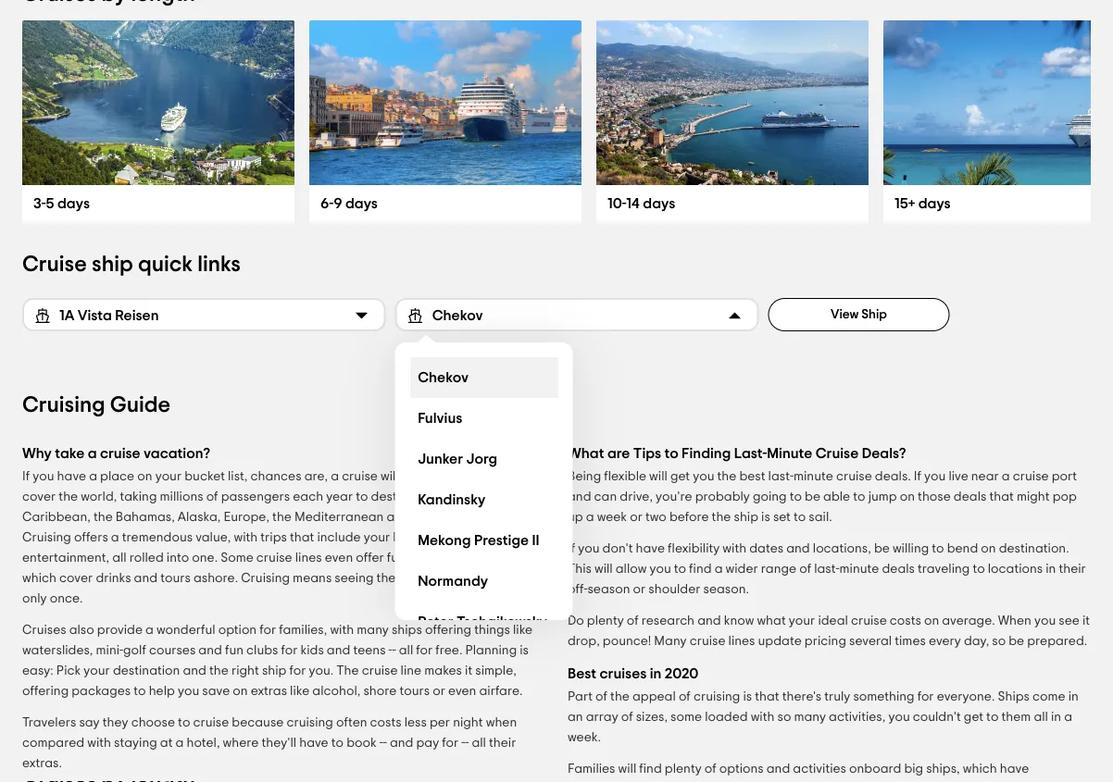Task type: locate. For each thing, give the bounding box(es) containing it.
save
[[202, 685, 230, 698]]

at
[[160, 737, 173, 750]]

like right things
[[513, 624, 533, 637]]

the up save
[[209, 665, 229, 678]]

2 vertical spatial is
[[743, 691, 752, 704]]

plenty right do
[[587, 615, 624, 628]]

last- inside if you don't have flexibility with dates and locations, be willing to bend on destination. this will allow you to find a wider range of last-minute deals traveling to locations in their off-season or shoulder season.
[[814, 563, 840, 576]]

they
[[103, 717, 128, 730]]

night
[[453, 717, 483, 730]]

0 horizontal spatial offering
[[22, 685, 69, 698]]

so inside part of the appeal of cruising is that there's truly something for everyone. ships come in an array of sizes, some loaded with so many activities, you couldn't get to them all in a week.
[[778, 711, 791, 724]]

deals inside being flexible will get you the best last-minute cruise deals. if you live near a cruise port and can drive, you're probably going to be able to jump on those deals that might pop up a week or two before the ship is set to sail.
[[954, 491, 987, 504]]

near
[[971, 471, 999, 483]]

0 vertical spatial find
[[689, 563, 712, 576]]

shore
[[363, 685, 397, 698]]

0 vertical spatial cover
[[22, 491, 56, 504]]

their inside travelers say they choose to cruise because cruising often costs less per night when compared with staying at a hotel, where they'll have to book -- and pay for -- all their extras.
[[489, 737, 516, 750]]

vacation?
[[144, 446, 210, 461]]

0 vertical spatial deals
[[954, 491, 987, 504]]

with down europe,
[[234, 532, 258, 545]]

of inside if you don't have flexibility with dates and locations, be willing to bend on destination. this will allow you to find a wider range of last-minute deals traveling to locations in their off-season or shoulder season.
[[799, 563, 811, 576]]

mediterranean
[[295, 511, 384, 524]]

1 horizontal spatial be
[[874, 543, 890, 556]]

0 vertical spatial is
[[761, 511, 770, 524]]

1 vertical spatial is
[[520, 645, 529, 658]]

cruise up year
[[342, 471, 378, 483]]

only
[[22, 593, 47, 606]]

1 horizontal spatial cruising
[[694, 691, 740, 704]]

will down tips
[[649, 471, 668, 483]]

shoulder
[[649, 584, 701, 596]]

and up up
[[568, 491, 591, 504]]

1 vertical spatial deals
[[882, 563, 915, 576]]

days right 14
[[643, 196, 675, 211]]

offer
[[356, 552, 384, 565]]

cruises
[[486, 471, 530, 483], [22, 624, 66, 637]]

0 horizontal spatial costs
[[370, 717, 402, 730]]

waterslides,
[[22, 645, 93, 658]]

2 horizontal spatial get
[[964, 711, 984, 724]]

clubs
[[246, 645, 278, 658]]

0 horizontal spatial cruise
[[22, 254, 87, 276]]

you down "something"
[[889, 711, 910, 724]]

being
[[568, 471, 601, 483]]

cruising up they'll
[[287, 717, 333, 730]]

1 horizontal spatial tours
[[400, 685, 430, 698]]

find
[[689, 563, 712, 576], [639, 763, 662, 776]]

2 horizontal spatial be
[[1009, 635, 1025, 648]]

get inside if you have a place on your bucket list, chances are, a cruise will get you there. cruises cover the world, taking millions of passengers each year to destinations like the caribbean, the bahamas, alaska, europe, the mediterranean and even antarctica. cruising offers a tremendous value, with trips that include your lodging, meals and entertainment, all rolled into one. some cruise lines even offer fully inclusive vacations, which cover drinks and tours ashore. cruising means seeing the world while unpacking only once.
[[402, 471, 421, 483]]

with inside if you have a place on your bucket list, chances are, a cruise will get you there. cruises cover the world, taking millions of passengers each year to destinations like the caribbean, the bahamas, alaska, europe, the mediterranean and even antarctica. cruising offers a tremendous value, with trips that include your lodging, meals and entertainment, all rolled into one. some cruise lines even offer fully inclusive vacations, which cover drinks and tours ashore. cruising means seeing the world while unpacking only once.
[[234, 532, 258, 545]]

days for 6-9 days
[[345, 196, 378, 211]]

1 vertical spatial even
[[325, 552, 353, 565]]

ship up extras at the bottom left
[[262, 665, 287, 678]]

to down destination
[[134, 685, 146, 698]]

flexibility
[[668, 543, 720, 556]]

0 horizontal spatial deals
[[882, 563, 915, 576]]

list,
[[228, 471, 248, 483]]

on right "jump"
[[900, 491, 915, 504]]

1 horizontal spatial so
[[992, 635, 1006, 648]]

0 vertical spatial their
[[1059, 563, 1086, 576]]

if inside if you don't have flexibility with dates and locations, be willing to bend on destination. this will allow you to find a wider range of last-minute deals traveling to locations in their off-season or shoulder season.
[[568, 543, 575, 556]]

to up set
[[790, 491, 802, 504]]

help
[[149, 685, 175, 698]]

0 horizontal spatial so
[[778, 711, 791, 724]]

even down the makes
[[448, 685, 476, 698]]

1 horizontal spatial lines
[[729, 635, 755, 648]]

cruising up "take"
[[22, 395, 105, 417]]

1 vertical spatial which
[[963, 763, 997, 776]]

all down come
[[1034, 711, 1048, 724]]

0 horizontal spatial which
[[22, 572, 56, 585]]

cruise down trips
[[256, 552, 292, 565]]

might
[[1017, 491, 1050, 504]]

-
[[389, 645, 392, 658], [392, 645, 396, 658], [380, 737, 383, 750], [383, 737, 387, 750], [462, 737, 465, 750], [465, 737, 469, 750]]

that inside if you have a place on your bucket list, chances are, a cruise will get you there. cruises cover the world, taking millions of passengers each year to destinations like the caribbean, the bahamas, alaska, europe, the mediterranean and even antarctica. cruising offers a tremendous value, with trips that include your lodging, meals and entertainment, all rolled into one. some cruise lines even offer fully inclusive vacations, which cover drinks and tours ashore. cruising means seeing the world while unpacking only once.
[[290, 532, 314, 545]]

cruising
[[694, 691, 740, 704], [287, 717, 333, 730]]

if for caribbean,
[[22, 471, 30, 483]]

0 horizontal spatial lines
[[295, 552, 322, 565]]

1 horizontal spatial minute
[[840, 563, 879, 576]]

deals inside if you don't have flexibility with dates and locations, be willing to bend on destination. this will allow you to find a wider range of last-minute deals traveling to locations in their off-season or shoulder season.
[[882, 563, 915, 576]]

many up teens
[[357, 624, 389, 637]]

passengers
[[221, 491, 290, 504]]

to inside part of the appeal of cruising is that there's truly something for everyone. ships come in an array of sizes, some loaded with so many activities, you couldn't get to them all in a week.
[[987, 711, 999, 724]]

0 vertical spatial many
[[357, 624, 389, 637]]

0 horizontal spatial get
[[402, 471, 421, 483]]

2 horizontal spatial ship
[[734, 511, 759, 524]]

golf
[[123, 645, 146, 658]]

choose
[[131, 717, 175, 730]]

entertainment,
[[22, 552, 109, 565]]

1 vertical spatial cruising
[[287, 717, 333, 730]]

find inside if you don't have flexibility with dates and locations, be willing to bend on destination. this will allow you to find a wider range of last-minute deals traveling to locations in their off-season or shoulder season.
[[689, 563, 712, 576]]

with inside cruises also provide a wonderful option for families, with many ships offering things like waterslides, mini-golf courses and fun clubs for kids and teens -- all for free. planning is easy: pick your destination and the right ship for you. the cruise line makes it simple, offering packages to help you save on extras like alcohol, shore tours or even airfare.
[[330, 624, 354, 637]]

all inside part of the appeal of cruising is that there's truly something for everyone. ships come in an array of sizes, some loaded with so many activities, you couldn't get to them all in a week.
[[1034, 711, 1048, 724]]

for up clubs
[[260, 624, 276, 637]]

to down bend
[[973, 563, 985, 576]]

and up 'range'
[[787, 543, 810, 556]]

a up season. on the right of page
[[715, 563, 723, 576]]

0 vertical spatial chekov
[[432, 308, 483, 323]]

to right able
[[853, 491, 866, 504]]

with right loaded at the bottom
[[751, 711, 775, 724]]

you right help
[[178, 685, 199, 698]]

0 vertical spatial plenty
[[587, 615, 624, 628]]

packages
[[72, 685, 131, 698]]

of up some
[[679, 691, 691, 704]]

many inside part of the appeal of cruising is that there's truly something for everyone. ships come in an array of sizes, some loaded with so many activities, you couldn't get to them all in a week.
[[794, 711, 826, 724]]

cruising down the caribbean,
[[22, 532, 71, 545]]

destinations
[[371, 491, 444, 504]]

1 horizontal spatial cover
[[59, 572, 93, 585]]

with inside part of the appeal of cruising is that there's truly something for everyone. ships come in an array of sizes, some loaded with so many activities, you couldn't get to them all in a week.
[[751, 711, 775, 724]]

your up update at the bottom right of the page
[[789, 615, 815, 628]]

0 vertical spatial lines
[[295, 552, 322, 565]]

truly
[[825, 691, 851, 704]]

2 horizontal spatial even
[[448, 685, 476, 698]]

of right 'range'
[[799, 563, 811, 576]]

0 vertical spatial even
[[413, 511, 441, 524]]

your up offer
[[364, 532, 390, 545]]

cruise ship quick links
[[22, 254, 241, 276]]

on inside do plenty of research and know what your ideal cruise costs on average. when you see it drop, pounce! many cruise lines update pricing several times every day, so be prepared.
[[924, 615, 939, 628]]

is up loaded at the bottom
[[743, 691, 752, 704]]

fully
[[387, 552, 411, 565]]

1 vertical spatial their
[[489, 737, 516, 750]]

if inside if you have a place on your bucket list, chances are, a cruise will get you there. cruises cover the world, taking millions of passengers each year to destinations like the caribbean, the bahamas, alaska, europe, the mediterranean and even antarctica. cruising offers a tremendous value, with trips that include your lodging, meals and entertainment, all rolled into one. some cruise lines even offer fully inclusive vacations, which cover drinks and tours ashore. cruising means seeing the world while unpacking only once.
[[22, 471, 30, 483]]

right
[[232, 665, 259, 678]]

0 vertical spatial ship
[[92, 254, 133, 276]]

on inside cruises also provide a wonderful option for families, with many ships offering things like waterslides, mini-golf courses and fun clubs for kids and teens -- all for free. planning is easy: pick your destination and the right ship for you. the cruise line makes it simple, offering packages to help you save on extras like alcohol, shore tours or even airfare.
[[233, 685, 248, 698]]

even inside cruises also provide a wonderful option for families, with many ships offering things like waterslides, mini-golf courses and fun clubs for kids and teens -- all for free. planning is easy: pick your destination and the right ship for you. the cruise line makes it simple, offering packages to help you save on extras like alcohol, shore tours or even airfare.
[[448, 685, 476, 698]]

you down the junker
[[424, 471, 446, 483]]

list box
[[395, 343, 573, 643]]

0 horizontal spatial plenty
[[587, 615, 624, 628]]

1 horizontal spatial it
[[1083, 615, 1090, 628]]

will
[[381, 471, 399, 483], [649, 471, 668, 483], [595, 563, 613, 576], [618, 763, 637, 776]]

and inside families will find plenty of options and activities onboard big ships, which have
[[767, 763, 790, 776]]

with up teens
[[330, 624, 354, 637]]

2 vertical spatial or
[[433, 685, 445, 698]]

like down there.
[[447, 491, 467, 504]]

0 vertical spatial offering
[[425, 624, 472, 637]]

their down destination. in the bottom right of the page
[[1059, 563, 1086, 576]]

into
[[167, 552, 189, 565]]

that inside being flexible will get you the best last-minute cruise deals. if you live near a cruise port and can drive, you're probably going to be able to jump on those deals that might pop up a week or two before the ship is set to sail.
[[990, 491, 1014, 504]]

travelers say they choose to cruise because cruising often costs less per night when compared with staying at a hotel, where they'll have to book -- and pay for -- all their extras.
[[22, 717, 517, 771]]

planning
[[465, 645, 517, 658]]

on inside being flexible will get you the best last-minute cruise deals. if you live near a cruise port and can drive, you're probably going to be able to jump on those deals that might pop up a week or two before the ship is set to sail.
[[900, 491, 915, 504]]

minute inside being flexible will get you the best last-minute cruise deals. if you live near a cruise port and can drive, you're probably going to be able to jump on those deals that might pop up a week or two before the ship is set to sail.
[[794, 471, 833, 483]]

2 vertical spatial ship
[[262, 665, 287, 678]]

often
[[336, 717, 367, 730]]

set
[[773, 511, 791, 524]]

1 horizontal spatial cruises
[[486, 471, 530, 483]]

last-
[[734, 446, 767, 461]]

the
[[717, 471, 737, 483], [59, 491, 78, 504], [469, 491, 489, 504], [93, 511, 113, 524], [272, 511, 292, 524], [712, 511, 731, 524], [377, 572, 396, 585], [209, 665, 229, 678], [610, 691, 630, 704]]

or down the makes
[[433, 685, 445, 698]]

on inside if you have a place on your bucket list, chances are, a cruise will get you there. cruises cover the world, taking millions of passengers each year to destinations like the caribbean, the bahamas, alaska, europe, the mediterranean and even antarctica. cruising offers a tremendous value, with trips that include your lodging, meals and entertainment, all rolled into one. some cruise lines even offer fully inclusive vacations, which cover drinks and tours ashore. cruising means seeing the world while unpacking only once.
[[137, 471, 152, 483]]

cover up the caribbean,
[[22, 491, 56, 504]]

0 horizontal spatial their
[[489, 737, 516, 750]]

and up the
[[327, 645, 350, 658]]

if up this
[[568, 543, 575, 556]]

so
[[992, 635, 1006, 648], [778, 711, 791, 724]]

fun
[[225, 645, 244, 658]]

1 horizontal spatial which
[[963, 763, 997, 776]]

have inside travelers say they choose to cruise because cruising often costs less per night when compared with staying at a hotel, where they'll have to book -- and pay for -- all their extras.
[[299, 737, 329, 750]]

their
[[1059, 563, 1086, 576], [489, 737, 516, 750]]

1 horizontal spatial get
[[670, 471, 690, 483]]

1 vertical spatial tours
[[400, 685, 430, 698]]

2 horizontal spatial if
[[914, 471, 922, 483]]

0 vertical spatial costs
[[890, 615, 921, 628]]

minute down locations, at the right bottom of the page
[[840, 563, 879, 576]]

1 horizontal spatial like
[[447, 491, 467, 504]]

bend
[[947, 543, 978, 556]]

will inside being flexible will get you the best last-minute cruise deals. if you live near a cruise port and can drive, you're probably going to be able to jump on those deals that might pop up a week or two before the ship is set to sail.
[[649, 471, 668, 483]]

a inside travelers say they choose to cruise because cruising often costs less per night when compared with staying at a hotel, where they'll have to book -- and pay for -- all their extras.
[[176, 737, 184, 750]]

0 vertical spatial last-
[[768, 471, 794, 483]]

that left the there's
[[755, 691, 779, 704]]

ship up 1a vista reisen
[[92, 254, 133, 276]]

is inside cruises also provide a wonderful option for families, with many ships offering things like waterslides, mini-golf courses and fun clubs for kids and teens -- all for free. planning is easy: pick your destination and the right ship for you. the cruise line makes it simple, offering packages to help you save on extras like alcohol, shore tours or even airfare.
[[520, 645, 529, 658]]

0 vertical spatial it
[[1083, 615, 1090, 628]]

1 vertical spatial be
[[874, 543, 890, 556]]

have right they'll
[[299, 737, 329, 750]]

drop,
[[568, 635, 600, 648]]

plenty inside families will find plenty of options and activities onboard big ships, which have
[[665, 763, 702, 776]]

you inside do plenty of research and know what your ideal cruise costs on average. when you see it drop, pounce! many cruise lines update pricing several times every day, so be prepared.
[[1035, 615, 1056, 628]]

you up prepared.
[[1035, 615, 1056, 628]]

many
[[654, 635, 687, 648]]

get up you're
[[670, 471, 690, 483]]

be down when
[[1009, 635, 1025, 648]]

mekong
[[417, 534, 470, 548]]

0 vertical spatial or
[[630, 511, 643, 524]]

1 horizontal spatial many
[[794, 711, 826, 724]]

and right options
[[767, 763, 790, 776]]

like down you.
[[290, 685, 310, 698]]

a down come
[[1064, 711, 1073, 724]]

0 horizontal spatial find
[[639, 763, 662, 776]]

1 horizontal spatial is
[[743, 691, 752, 704]]

3 days from the left
[[643, 196, 675, 211]]

a up golf on the bottom
[[145, 624, 154, 637]]

1 vertical spatial it
[[465, 665, 473, 678]]

get inside part of the appeal of cruising is that there's truly something for everyone. ships come in an array of sizes, some loaded with so many activities, you couldn't get to them all in a week.
[[964, 711, 984, 724]]

minute inside if you don't have flexibility with dates and locations, be willing to bend on destination. this will allow you to find a wider range of last-minute deals traveling to locations in their off-season or shoulder season.
[[840, 563, 879, 576]]

cruise up the 1a
[[22, 254, 87, 276]]

for inside part of the appeal of cruising is that there's truly something for everyone. ships come in an array of sizes, some loaded with so many activities, you couldn't get to them all in a week.
[[918, 691, 934, 704]]

all inside if you have a place on your bucket list, chances are, a cruise will get you there. cruises cover the world, taking millions of passengers each year to destinations like the caribbean, the bahamas, alaska, europe, the mediterranean and even antarctica. cruising offers a tremendous value, with trips that include your lodging, meals and entertainment, all rolled into one. some cruise lines even offer fully inclusive vacations, which cover drinks and tours ashore. cruising means seeing the world while unpacking only once.
[[112, 552, 127, 565]]

to inside cruises also provide a wonderful option for families, with many ships offering things like waterslides, mini-golf courses and fun clubs for kids and teens -- all for free. planning is easy: pick your destination and the right ship for you. the cruise line makes it simple, offering packages to help you save on extras like alcohol, shore tours or even airfare.
[[134, 685, 146, 698]]

costs inside travelers say they choose to cruise because cruising often costs less per night when compared with staying at a hotel, where they'll have to book -- and pay for -- all their extras.
[[370, 717, 402, 730]]

lines inside if you have a place on your bucket list, chances are, a cruise will get you there. cruises cover the world, taking millions of passengers each year to destinations like the caribbean, the bahamas, alaska, europe, the mediterranean and even antarctica. cruising offers a tremendous value, with trips that include your lodging, meals and entertainment, all rolled into one. some cruise lines even offer fully inclusive vacations, which cover drinks and tours ashore. cruising means seeing the world while unpacking only once.
[[295, 552, 322, 565]]

be inside do plenty of research and know what your ideal cruise costs on average. when you see it drop, pounce! many cruise lines update pricing several times every day, so be prepared.
[[1009, 635, 1025, 648]]

so down the there's
[[778, 711, 791, 724]]

0 vertical spatial cruises
[[486, 471, 530, 483]]

which up 'only'
[[22, 572, 56, 585]]

or inside if you don't have flexibility with dates and locations, be willing to bend on destination. this will allow you to find a wider range of last-minute deals traveling to locations in their off-season or shoulder season.
[[633, 584, 646, 596]]

onboard
[[849, 763, 902, 776]]

drive,
[[620, 491, 653, 504]]

on inside if you don't have flexibility with dates and locations, be willing to bend on destination. this will allow you to find a wider range of last-minute deals traveling to locations in their off-season or shoulder season.
[[981, 543, 996, 556]]

there's
[[782, 691, 822, 704]]

even
[[413, 511, 441, 524], [325, 552, 353, 565], [448, 685, 476, 698]]

0 vertical spatial so
[[992, 635, 1006, 648]]

of left options
[[705, 763, 717, 776]]

if you don't have flexibility with dates and locations, be willing to bend on destination. this will allow you to find a wider range of last-minute deals traveling to locations in their off-season or shoulder season.
[[568, 543, 1086, 596]]

1 horizontal spatial costs
[[890, 615, 921, 628]]

will inside if you have a place on your bucket list, chances are, a cruise will get you there. cruises cover the world, taking millions of passengers each year to destinations like the caribbean, the bahamas, alaska, europe, the mediterranean and even antarctica. cruising offers a tremendous value, with trips that include your lodging, meals and entertainment, all rolled into one. some cruise lines even offer fully inclusive vacations, which cover drinks and tours ashore. cruising means seeing the world while unpacking only once.
[[381, 471, 399, 483]]

traveling
[[918, 563, 970, 576]]

chekov
[[432, 308, 483, 323], [417, 370, 468, 385]]

0 horizontal spatial if
[[22, 471, 30, 483]]

and down rolled
[[134, 572, 158, 585]]

0 vertical spatial be
[[805, 491, 821, 504]]

provide
[[97, 624, 143, 637]]

minute up able
[[794, 471, 833, 483]]

days right 9
[[345, 196, 378, 211]]

cruise up able
[[836, 471, 872, 483]]

best
[[568, 667, 597, 682]]

kids
[[301, 645, 324, 658]]

1 days from the left
[[57, 196, 90, 211]]

cruise inside travelers say they choose to cruise because cruising often costs less per night when compared with staying at a hotel, where they'll have to book -- and pay for -- all their extras.
[[193, 717, 229, 730]]

your up packages
[[84, 665, 110, 678]]

0 vertical spatial minute
[[794, 471, 833, 483]]

1 vertical spatial that
[[290, 532, 314, 545]]

plenty down some
[[665, 763, 702, 776]]

1 horizontal spatial if
[[568, 543, 575, 556]]

and inside if you don't have flexibility with dates and locations, be willing to bend on destination. this will allow you to find a wider range of last-minute deals traveling to locations in their off-season or shoulder season.
[[787, 543, 810, 556]]

even up lodging,
[[413, 511, 441, 524]]

chekov inside popup button
[[432, 308, 483, 323]]

0 horizontal spatial cover
[[22, 491, 56, 504]]

have inside if you have a place on your bucket list, chances are, a cruise will get you there. cruises cover the world, taking millions of passengers each year to destinations like the caribbean, the bahamas, alaska, europe, the mediterranean and even antarctica. cruising offers a tremendous value, with trips that include your lodging, meals and entertainment, all rolled into one. some cruise lines even offer fully inclusive vacations, which cover drinks and tours ashore. cruising means seeing the world while unpacking only once.
[[57, 471, 86, 483]]

1 vertical spatial or
[[633, 584, 646, 596]]

2 vertical spatial that
[[755, 691, 779, 704]]

to up hotel,
[[178, 717, 190, 730]]

2 horizontal spatial that
[[990, 491, 1014, 504]]

2 vertical spatial be
[[1009, 635, 1025, 648]]

world
[[399, 572, 432, 585]]

minute
[[794, 471, 833, 483], [840, 563, 879, 576]]

last-
[[768, 471, 794, 483], [814, 563, 840, 576]]

list box containing chekov
[[395, 343, 573, 643]]

simple,
[[475, 665, 517, 678]]

deals down live
[[954, 491, 987, 504]]

all up the drinks
[[112, 552, 127, 565]]

1 vertical spatial last-
[[814, 563, 840, 576]]

if
[[22, 471, 30, 483], [914, 471, 922, 483], [568, 543, 575, 556]]

pick
[[56, 665, 81, 678]]

in down destination. in the bottom right of the page
[[1046, 563, 1056, 576]]

some
[[671, 711, 702, 724]]

deals down willing
[[882, 563, 915, 576]]

while
[[434, 572, 464, 585]]

many down the there's
[[794, 711, 826, 724]]

1 vertical spatial costs
[[370, 717, 402, 730]]

value,
[[196, 532, 231, 545]]

2 vertical spatial cruising
[[241, 572, 290, 585]]

so right the day,
[[992, 635, 1006, 648]]

0 vertical spatial cruise
[[22, 254, 87, 276]]

do plenty of research and know what your ideal cruise costs on average. when you see it drop, pounce! many cruise lines update pricing several times every day, so be prepared.
[[568, 615, 1090, 648]]

days right 15+
[[919, 196, 951, 211]]

tremendous
[[122, 532, 193, 545]]

1 vertical spatial offering
[[22, 685, 69, 698]]

1 horizontal spatial ship
[[262, 665, 287, 678]]

will up season
[[595, 563, 613, 576]]

days right 5
[[57, 196, 90, 211]]

offering down easy: on the left bottom of page
[[22, 685, 69, 698]]

0 horizontal spatial cruises
[[22, 624, 66, 637]]

1 vertical spatial like
[[513, 624, 533, 637]]

1 horizontal spatial last-
[[814, 563, 840, 576]]

makes
[[424, 665, 462, 678]]

inclusive
[[414, 552, 465, 565]]

1 horizontal spatial plenty
[[665, 763, 702, 776]]

to right year
[[356, 491, 368, 504]]

array
[[586, 711, 618, 724]]

offering up 'free.'
[[425, 624, 472, 637]]

cruise up hotel,
[[193, 717, 229, 730]]

be inside if you don't have flexibility with dates and locations, be willing to bend on destination. this will allow you to find a wider range of last-minute deals traveling to locations in their off-season or shoulder season.
[[874, 543, 890, 556]]

days
[[57, 196, 90, 211], [345, 196, 378, 211], [643, 196, 675, 211], [919, 196, 951, 211]]

0 vertical spatial tours
[[160, 572, 191, 585]]

0 horizontal spatial last-
[[768, 471, 794, 483]]

families will find plenty of options and activities onboard big ships, which have
[[568, 763, 1091, 783]]

1 vertical spatial ship
[[734, 511, 759, 524]]

if down "why"
[[22, 471, 30, 483]]

0 horizontal spatial ship
[[92, 254, 133, 276]]

your inside cruises also provide a wonderful option for families, with many ships offering things like waterslides, mini-golf courses and fun clubs for kids and teens -- all for free. planning is easy: pick your destination and the right ship for you. the cruise line makes it simple, offering packages to help you save on extras like alcohol, shore tours or even airfare.
[[84, 665, 110, 678]]

of down 'bucket'
[[206, 491, 218, 504]]

1 vertical spatial minute
[[840, 563, 879, 576]]

cruise up able
[[816, 446, 859, 461]]

so inside do plenty of research and know what your ideal cruise costs on average. when you see it drop, pounce! many cruise lines update pricing several times every day, so be prepared.
[[992, 635, 1006, 648]]

0 horizontal spatial it
[[465, 665, 473, 678]]

1 horizontal spatial cruise
[[816, 446, 859, 461]]

last- inside being flexible will get you the best last-minute cruise deals. if you live near a cruise port and can drive, you're probably going to be able to jump on those deals that might pop up a week or two before the ship is set to sail.
[[768, 471, 794, 483]]

of inside if you have a place on your bucket list, chances are, a cruise will get you there. cruises cover the world, taking millions of passengers each year to destinations like the caribbean, the bahamas, alaska, europe, the mediterranean and even antarctica. cruising offers a tremendous value, with trips that include your lodging, meals and entertainment, all rolled into one. some cruise lines even offer fully inclusive vacations, which cover drinks and tours ashore. cruising means seeing the world while unpacking only once.
[[206, 491, 218, 504]]

to inside if you have a place on your bucket list, chances are, a cruise will get you there. cruises cover the world, taking millions of passengers each year to destinations like the caribbean, the bahamas, alaska, europe, the mediterranean and even antarctica. cruising offers a tremendous value, with trips that include your lodging, meals and entertainment, all rolled into one. some cruise lines even offer fully inclusive vacations, which cover drinks and tours ashore. cruising means seeing the world while unpacking only once.
[[356, 491, 368, 504]]

all down ships
[[399, 645, 413, 658]]

costs up times
[[890, 615, 921, 628]]

like inside if you have a place on your bucket list, chances are, a cruise will get you there. cruises cover the world, taking millions of passengers each year to destinations like the caribbean, the bahamas, alaska, europe, the mediterranean and even antarctica. cruising offers a tremendous value, with trips that include your lodging, meals and entertainment, all rolled into one. some cruise lines even offer fully inclusive vacations, which cover drinks and tours ashore. cruising means seeing the world while unpacking only once.
[[447, 491, 467, 504]]

year
[[326, 491, 353, 504]]

0 horizontal spatial minute
[[794, 471, 833, 483]]

you inside part of the appeal of cruising is that there's truly something for everyone. ships come in an array of sizes, some loaded with so many activities, you couldn't get to them all in a week.
[[889, 711, 910, 724]]

0 horizontal spatial be
[[805, 491, 821, 504]]

or down allow
[[633, 584, 646, 596]]

something
[[853, 691, 915, 704]]

cover up once.
[[59, 572, 93, 585]]

guide
[[110, 395, 171, 417]]

1 horizontal spatial deals
[[954, 491, 987, 504]]

with inside travelers say they choose to cruise because cruising often costs less per night when compared with staying at a hotel, where they'll have to book -- and pay for -- all their extras.
[[87, 737, 111, 750]]

minute
[[767, 446, 813, 461]]

get down everyone.
[[964, 711, 984, 724]]

for inside travelers say they choose to cruise because cruising often costs less per night when compared with staying at a hotel, where they'll have to book -- and pay for -- all their extras.
[[442, 737, 459, 750]]

when
[[998, 615, 1032, 628]]

willing
[[893, 543, 929, 556]]

things
[[474, 624, 510, 637]]

cruise up place
[[100, 446, 140, 461]]

2 days from the left
[[345, 196, 378, 211]]

have inside if you don't have flexibility with dates and locations, be willing to bend on destination. this will allow you to find a wider range of last-minute deals traveling to locations in their off-season or shoulder season.
[[636, 543, 665, 556]]

the up antarctica.
[[469, 491, 489, 504]]

6-9 days
[[320, 196, 378, 211]]

ideal
[[818, 615, 848, 628]]



Task type: vqa. For each thing, say whether or not it's contained in the screenshot.
"Card"
no



Task type: describe. For each thing, give the bounding box(es) containing it.
you down finding
[[693, 471, 715, 483]]

cruises inside if you have a place on your bucket list, chances are, a cruise will get you there. cruises cover the world, taking millions of passengers each year to destinations like the caribbean, the bahamas, alaska, europe, the mediterranean and even antarctica. cruising offers a tremendous value, with trips that include your lodging, meals and entertainment, all rolled into one. some cruise lines even offer fully inclusive vacations, which cover drinks and tours ashore. cruising means seeing the world while unpacking only once.
[[486, 471, 530, 483]]

some
[[221, 552, 254, 565]]

place
[[100, 471, 134, 483]]

and up vacations,
[[482, 532, 506, 545]]

unpacking
[[467, 572, 530, 585]]

activities
[[793, 763, 847, 776]]

the up "probably"
[[717, 471, 737, 483]]

dates
[[750, 543, 784, 556]]

activities,
[[829, 711, 886, 724]]

10-14 days
[[608, 196, 675, 211]]

kandinsky
[[417, 493, 485, 508]]

that inside part of the appeal of cruising is that there's truly something for everyone. ships come in an array of sizes, some loaded with so many activities, you couldn't get to them all in a week.
[[755, 691, 779, 704]]

is inside being flexible will get you the best last-minute cruise deals. if you live near a cruise port and can drive, you're probably going to be able to jump on those deals that might pop up a week or two before the ship is set to sail.
[[761, 511, 770, 524]]

it inside do plenty of research and know what your ideal cruise costs on average. when you see it drop, pounce! many cruise lines update pricing several times every day, so be prepared.
[[1083, 615, 1090, 628]]

plenty inside do plenty of research and know what your ideal cruise costs on average. when you see it drop, pounce! many cruise lines update pricing several times every day, so be prepared.
[[587, 615, 624, 628]]

2 vertical spatial like
[[290, 685, 310, 698]]

1 vertical spatial cruising
[[22, 532, 71, 545]]

their inside if you don't have flexibility with dates and locations, be willing to bend on destination. this will allow you to find a wider range of last-minute deals traveling to locations in their off-season or shoulder season.
[[1059, 563, 1086, 576]]

to up shoulder
[[674, 563, 686, 576]]

teens
[[353, 645, 386, 658]]

be inside being flexible will get you the best last-minute cruise deals. if you live near a cruise port and can drive, you're probably going to be able to jump on those deals that might pop up a week or two before the ship is set to sail.
[[805, 491, 821, 504]]

the down fully
[[377, 572, 396, 585]]

you up this
[[578, 543, 600, 556]]

will inside if you don't have flexibility with dates and locations, be willing to bend on destination. this will allow you to find a wider range of last-minute deals traveling to locations in their off-season or shoulder season.
[[595, 563, 613, 576]]

courses
[[149, 645, 196, 658]]

book
[[347, 737, 377, 750]]

will inside families will find plenty of options and activities onboard big ships, which have
[[618, 763, 637, 776]]

the inside part of the appeal of cruising is that there's truly something for everyone. ships come in an array of sizes, some loaded with so many activities, you couldn't get to them all in a week.
[[610, 691, 630, 704]]

know
[[724, 615, 754, 628]]

for left you.
[[289, 665, 306, 678]]

to right tips
[[665, 446, 679, 461]]

or inside cruises also provide a wonderful option for families, with many ships offering things like waterslides, mini-golf courses and fun clubs for kids and teens -- all for free. planning is easy: pick your destination and the right ship for you. the cruise line makes it simple, offering packages to help you save on extras like alcohol, shore tours or even airfare.
[[433, 685, 445, 698]]

have inside families will find plenty of options and activities onboard big ships, which have
[[1000, 763, 1029, 776]]

ships,
[[926, 763, 960, 776]]

a up world,
[[89, 471, 97, 483]]

cruise up several
[[851, 615, 887, 628]]

don't
[[603, 543, 633, 556]]

6-9 days link
[[320, 196, 378, 211]]

offers
[[74, 532, 108, 545]]

are,
[[304, 471, 328, 483]]

you inside cruises also provide a wonderful option for families, with many ships offering things like waterslides, mini-golf courses and fun clubs for kids and teens -- all for free. planning is easy: pick your destination and the right ship for you. the cruise line makes it simple, offering packages to help you save on extras like alcohol, shore tours or even airfare.
[[178, 685, 199, 698]]

get inside being flexible will get you the best last-minute cruise deals. if you live near a cruise port and can drive, you're probably going to be able to jump on those deals that might pop up a week or two before the ship is set to sail.
[[670, 471, 690, 483]]

6-
[[320, 196, 334, 211]]

easy:
[[22, 665, 54, 678]]

many inside cruises also provide a wonderful option for families, with many ships offering things like waterslides, mini-golf courses and fun clubs for kids and teens -- all for free. planning is easy: pick your destination and the right ship for you. the cruise line makes it simple, offering packages to help you save on extras like alcohol, shore tours or even airfare.
[[357, 624, 389, 637]]

to right set
[[794, 511, 806, 524]]

staying
[[114, 737, 157, 750]]

1 horizontal spatial even
[[413, 511, 441, 524]]

vacations,
[[467, 552, 529, 565]]

trips
[[261, 532, 287, 545]]

you up shoulder
[[650, 563, 671, 576]]

couldn't
[[913, 711, 961, 724]]

bucket
[[185, 471, 225, 483]]

ships
[[998, 691, 1030, 704]]

range
[[761, 563, 797, 576]]

what are tips to finding last-minute cruise deals?
[[568, 446, 906, 461]]

ship inside being flexible will get you the best last-minute cruise deals. if you live near a cruise port and can drive, you're probably going to be able to jump on those deals that might pop up a week or two before the ship is set to sail.
[[734, 511, 759, 524]]

ship
[[862, 308, 887, 321]]

going
[[753, 491, 787, 504]]

destination
[[113, 665, 180, 678]]

big
[[904, 763, 924, 776]]

alaska,
[[178, 511, 221, 524]]

in right come
[[1069, 691, 1079, 704]]

a right offers
[[111, 532, 119, 545]]

vista
[[78, 308, 112, 323]]

drinks
[[96, 572, 131, 585]]

pounce!
[[603, 635, 651, 648]]

in down come
[[1051, 711, 1062, 724]]

port
[[1052, 471, 1077, 483]]

view
[[831, 308, 859, 321]]

meals
[[444, 532, 479, 545]]

seeing
[[335, 572, 374, 585]]

best
[[740, 471, 766, 483]]

junker
[[417, 452, 463, 467]]

deals?
[[862, 446, 906, 461]]

2020
[[665, 667, 699, 682]]

lodging,
[[393, 532, 442, 545]]

you down "why"
[[33, 471, 54, 483]]

cruise right many on the right of the page
[[690, 635, 726, 648]]

costs inside do plenty of research and know what your ideal cruise costs on average. when you see it drop, pounce! many cruise lines update pricing several times every day, so be prepared.
[[890, 615, 921, 628]]

come
[[1033, 691, 1066, 704]]

1 horizontal spatial offering
[[425, 624, 472, 637]]

1a
[[59, 308, 74, 323]]

for up line
[[416, 645, 433, 658]]

option
[[218, 624, 257, 637]]

days for 10-14 days
[[643, 196, 675, 211]]

0 vertical spatial cruising
[[22, 395, 105, 417]]

in up appeal
[[650, 667, 662, 682]]

of up "array"
[[596, 691, 608, 704]]

they'll
[[262, 737, 297, 750]]

normandy
[[417, 574, 488, 589]]

once.
[[50, 593, 83, 606]]

it inside cruises also provide a wonderful option for families, with many ships offering things like waterslides, mini-golf courses and fun clubs for kids and teens -- all for free. planning is easy: pick your destination and the right ship for you. the cruise line makes it simple, offering packages to help you save on extras like alcohol, shore tours or even airfare.
[[465, 665, 473, 678]]

find inside families will find plenty of options and activities onboard big ships, which have
[[639, 763, 662, 776]]

to up traveling
[[932, 543, 944, 556]]

cruising inside travelers say they choose to cruise because cruising often costs less per night when compared with staying at a hotel, where they'll have to book -- and pay for -- all their extras.
[[287, 717, 333, 730]]

tours inside cruises also provide a wonderful option for families, with many ships offering things like waterslides, mini-golf courses and fun clubs for kids and teens -- all for free. planning is easy: pick your destination and the right ship for you. the cruise line makes it simple, offering packages to help you save on extras like alcohol, shore tours or even airfare.
[[400, 685, 430, 698]]

a right are,
[[331, 471, 339, 483]]

sail.
[[809, 511, 832, 524]]

and up save
[[183, 665, 207, 678]]

10-14 days link
[[608, 196, 675, 211]]

travelers
[[22, 717, 76, 730]]

cruising inside part of the appeal of cruising is that there's truly something for everyone. ships come in an array of sizes, some loaded with so many activities, you couldn't get to them all in a week.
[[694, 691, 740, 704]]

1 vertical spatial cruise
[[816, 446, 859, 461]]

locations,
[[813, 543, 871, 556]]

week.
[[568, 732, 601, 745]]

means
[[293, 572, 332, 585]]

a right near
[[1002, 471, 1010, 483]]

caribbean,
[[22, 511, 91, 524]]

and left the fun
[[199, 645, 222, 658]]

the up trips
[[272, 511, 292, 524]]

a right "take"
[[88, 446, 97, 461]]

the up the caribbean,
[[59, 491, 78, 504]]

take
[[55, 446, 85, 461]]

the down world,
[[93, 511, 113, 524]]

if inside being flexible will get you the best last-minute cruise deals. if you live near a cruise port and can drive, you're probably going to be able to jump on those deals that might pop up a week or two before the ship is set to sail.
[[914, 471, 922, 483]]

or inside being flexible will get you the best last-minute cruise deals. if you live near a cruise port and can drive, you're probably going to be able to jump on those deals that might pop up a week or two before the ship is set to sail.
[[630, 511, 643, 524]]

a inside if you don't have flexibility with dates and locations, be willing to bend on destination. this will allow you to find a wider range of last-minute deals traveling to locations in their off-season or shoulder season.
[[715, 563, 723, 576]]

what
[[568, 446, 604, 461]]

ship inside cruises also provide a wonderful option for families, with many ships offering things like waterslides, mini-golf courses and fun clubs for kids and teens -- all for free. planning is easy: pick your destination and the right ship for you. the cruise line makes it simple, offering packages to help you save on extras like alcohol, shore tours or even airfare.
[[262, 665, 287, 678]]

hotel,
[[187, 737, 220, 750]]

all inside cruises also provide a wonderful option for families, with many ships offering things like waterslides, mini-golf courses and fun clubs for kids and teens -- all for free. planning is easy: pick your destination and the right ship for you. the cruise line makes it simple, offering packages to help you save on extras like alcohol, shore tours or even airfare.
[[399, 645, 413, 658]]

cruise inside cruises also provide a wonderful option for families, with many ships offering things like waterslides, mini-golf courses and fun clubs for kids and teens -- all for free. planning is easy: pick your destination and the right ship for you. the cruise line makes it simple, offering packages to help you save on extras like alcohol, shore tours or even airfare.
[[362, 665, 398, 678]]

you're
[[656, 491, 692, 504]]

your up millions
[[155, 471, 182, 483]]

compared
[[22, 737, 84, 750]]

which inside families will find plenty of options and activities onboard big ships, which have
[[963, 763, 997, 776]]

days for 3-5 days
[[57, 196, 90, 211]]

cruise up might
[[1013, 471, 1049, 483]]

10-
[[608, 196, 626, 211]]

with inside if you don't have flexibility with dates and locations, be willing to bend on destination. this will allow you to find a wider range of last-minute deals traveling to locations in their off-season or shoulder season.
[[723, 543, 747, 556]]

which inside if you have a place on your bucket list, chances are, a cruise will get you there. cruises cover the world, taking millions of passengers each year to destinations like the caribbean, the bahamas, alaska, europe, the mediterranean and even antarctica. cruising offers a tremendous value, with trips that include your lodging, meals and entertainment, all rolled into one. some cruise lines even offer fully inclusive vacations, which cover drinks and tours ashore. cruising means seeing the world while unpacking only once.
[[22, 572, 56, 585]]

links
[[197, 254, 241, 276]]

you up those
[[924, 471, 946, 483]]

to left book
[[331, 737, 344, 750]]

and down the "destinations"
[[387, 511, 410, 524]]

cruising guide
[[22, 395, 171, 417]]

5
[[46, 196, 54, 211]]

1 vertical spatial chekov
[[417, 370, 468, 385]]

appeal
[[633, 691, 676, 704]]

season
[[588, 584, 630, 596]]

and inside being flexible will get you the best last-minute cruise deals. if you live near a cruise port and can drive, you're probably going to be able to jump on those deals that might pop up a week or two before the ship is set to sail.
[[568, 491, 591, 504]]

part
[[568, 691, 593, 704]]

lines inside do plenty of research and know what your ideal cruise costs on average. when you see it drop, pounce! many cruise lines update pricing several times every day, so be prepared.
[[729, 635, 755, 648]]

for left the kids at the left bottom of the page
[[281, 645, 298, 658]]

ships
[[392, 624, 422, 637]]

antarctica.
[[444, 511, 511, 524]]

families
[[568, 763, 615, 776]]

and inside do plenty of research and know what your ideal cruise costs on average. when you see it drop, pounce! many cruise lines update pricing several times every day, so be prepared.
[[698, 615, 721, 628]]

why
[[22, 446, 52, 461]]

is inside part of the appeal of cruising is that there's truly something for everyone. ships come in an array of sizes, some loaded with so many activities, you couldn't get to them all in a week.
[[743, 691, 752, 704]]

cruises inside cruises also provide a wonderful option for families, with many ships offering things like waterslides, mini-golf courses and fun clubs for kids and teens -- all for free. planning is easy: pick your destination and the right ship for you. the cruise line makes it simple, offering packages to help you save on extras like alcohol, shore tours or even airfare.
[[22, 624, 66, 637]]

0 horizontal spatial even
[[325, 552, 353, 565]]

pay
[[416, 737, 439, 750]]

15+ days link
[[895, 196, 951, 211]]

a inside cruises also provide a wonderful option for families, with many ships offering things like waterslides, mini-golf courses and fun clubs for kids and teens -- all for free. planning is easy: pick your destination and the right ship for you. the cruise line makes it simple, offering packages to help you save on extras like alcohol, shore tours or even airfare.
[[145, 624, 154, 637]]

tours inside if you have a place on your bucket list, chances are, a cruise will get you there. cruises cover the world, taking millions of passengers each year to destinations like the caribbean, the bahamas, alaska, europe, the mediterranean and even antarctica. cruising offers a tremendous value, with trips that include your lodging, meals and entertainment, all rolled into one. some cruise lines even offer fully inclusive vacations, which cover drinks and tours ashore. cruising means seeing the world while unpacking only once.
[[160, 572, 191, 585]]

of inside families will find plenty of options and activities onboard big ships, which have
[[705, 763, 717, 776]]

an
[[568, 711, 583, 724]]

of left 'sizes,' on the bottom right of the page
[[621, 711, 633, 724]]

being flexible will get you the best last-minute cruise deals. if you live near a cruise port and can drive, you're probably going to be able to jump on those deals that might pop up a week or two before the ship is set to sail.
[[568, 471, 1077, 524]]

the down "probably"
[[712, 511, 731, 524]]

a inside part of the appeal of cruising is that there's truly something for everyone. ships come in an array of sizes, some loaded with so many activities, you couldn't get to them all in a week.
[[1064, 711, 1073, 724]]

your inside do plenty of research and know what your ideal cruise costs on average. when you see it drop, pounce! many cruise lines update pricing several times every day, so be prepared.
[[789, 615, 815, 628]]

all inside travelers say they choose to cruise because cruising often costs less per night when compared with staying at a hotel, where they'll have to book -- and pay for -- all their extras.
[[472, 737, 486, 750]]

2 horizontal spatial like
[[513, 624, 533, 637]]

the inside cruises also provide a wonderful option for families, with many ships offering things like waterslides, mini-golf courses and fun clubs for kids and teens -- all for free. planning is easy: pick your destination and the right ship for you. the cruise line makes it simple, offering packages to help you save on extras like alcohol, shore tours or even airfare.
[[209, 665, 229, 678]]

if for in
[[568, 543, 575, 556]]

average.
[[942, 615, 995, 628]]

4 days from the left
[[919, 196, 951, 211]]

and inside travelers say they choose to cruise because cruising often costs less per night when compared with staying at a hotel, where they'll have to book -- and pay for -- all their extras.
[[390, 737, 413, 750]]

times
[[895, 635, 926, 648]]

cruises
[[600, 667, 647, 682]]

a right up
[[586, 511, 594, 524]]

1 vertical spatial cover
[[59, 572, 93, 585]]

ii
[[532, 534, 539, 548]]

of inside do plenty of research and know what your ideal cruise costs on average. when you see it drop, pounce! many cruise lines update pricing several times every day, so be prepared.
[[627, 615, 639, 628]]

those
[[918, 491, 951, 504]]

in inside if you don't have flexibility with dates and locations, be willing to bend on destination. this will allow you to find a wider range of last-minute deals traveling to locations in their off-season or shoulder season.
[[1046, 563, 1056, 576]]



